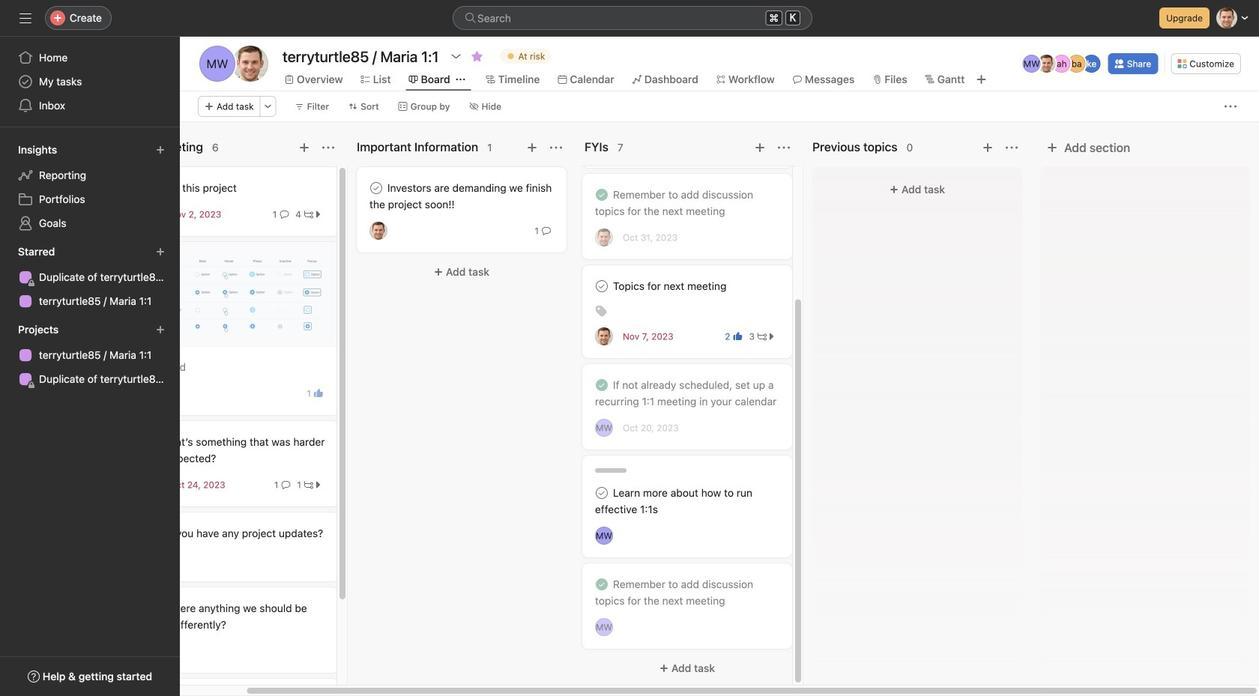 Task type: vqa. For each thing, say whether or not it's contained in the screenshot.
1st Toggle assignee popover image from the bottom
yes



Task type: describe. For each thing, give the bounding box(es) containing it.
2 likes. you liked this task image
[[734, 332, 743, 341]]

0 vertical spatial 1 comment image
[[280, 210, 289, 219]]

1 toggle assignee popover image from the top
[[595, 527, 613, 545]]

hide sidebar image
[[19, 12, 31, 24]]

add task image for second more section actions image from the left
[[982, 142, 994, 154]]

mark complete image
[[593, 277, 611, 295]]

3 completed checkbox from the top
[[593, 576, 611, 594]]

global element
[[0, 37, 180, 127]]

1 add task image from the left
[[298, 142, 310, 154]]

1 more section actions image from the left
[[778, 142, 790, 154]]

2 vertical spatial 1 comment image
[[282, 481, 291, 490]]

new insights image
[[156, 145, 165, 154]]

Search tasks, projects, and more text field
[[453, 6, 813, 30]]

add task image for 2nd more section actions image from right
[[754, 142, 766, 154]]

Mark complete checkbox
[[593, 484, 611, 502]]

add tab image
[[976, 73, 988, 85]]

2 completed image from the top
[[593, 376, 611, 394]]

toggle assignee popover image for 3rd completed checkbox from the bottom
[[595, 229, 613, 247]]

1 horizontal spatial mark complete image
[[593, 484, 611, 502]]



Task type: locate. For each thing, give the bounding box(es) containing it.
toggle assignee popover image down mark complete option
[[595, 527, 613, 545]]

Completed checkbox
[[593, 186, 611, 204], [593, 376, 611, 394], [593, 576, 611, 594]]

insights element
[[0, 136, 180, 238]]

1 horizontal spatial add task image
[[526, 142, 538, 154]]

toggle assignee popover image
[[595, 527, 613, 545], [595, 619, 613, 637]]

completed image
[[593, 186, 611, 204], [593, 376, 611, 394]]

1 like. you liked this task image
[[314, 389, 323, 398]]

projects element
[[0, 316, 180, 394]]

1 horizontal spatial mark complete checkbox
[[593, 277, 611, 295]]

Mark complete checkbox
[[367, 179, 385, 197], [593, 277, 611, 295]]

toggle assignee popover image down completed icon
[[595, 619, 613, 637]]

2 add task image from the left
[[982, 142, 994, 154]]

1 completed checkbox from the top
[[593, 186, 611, 204]]

remove from starred image
[[471, 50, 483, 62]]

0 vertical spatial toggle assignee popover image
[[595, 527, 613, 545]]

2 add task image from the left
[[526, 142, 538, 154]]

more section actions image for first add task image from right
[[550, 142, 562, 154]]

None field
[[453, 6, 813, 30]]

1 more section actions image from the left
[[322, 142, 334, 154]]

more section actions image for 2nd add task image from the right
[[322, 142, 334, 154]]

0 horizontal spatial mark complete image
[[367, 179, 385, 197]]

0 vertical spatial mark complete image
[[367, 179, 385, 197]]

1 vertical spatial toggle assignee popover image
[[595, 619, 613, 637]]

0 horizontal spatial more section actions image
[[322, 142, 334, 154]]

0 horizontal spatial add task image
[[754, 142, 766, 154]]

toggle assignee popover image for second completed checkbox from the bottom of the page
[[595, 419, 613, 437]]

2 more section actions image from the left
[[1006, 142, 1018, 154]]

1 horizontal spatial more section actions image
[[1006, 142, 1018, 154]]

show options image
[[450, 50, 462, 62]]

1 horizontal spatial add task image
[[982, 142, 994, 154]]

1 vertical spatial mark complete checkbox
[[593, 277, 611, 295]]

1 vertical spatial completed image
[[593, 376, 611, 394]]

toggle assignee popover image for topmost mark complete checkbox
[[370, 222, 388, 240]]

add task image
[[754, 142, 766, 154], [982, 142, 994, 154]]

0 vertical spatial mark complete checkbox
[[367, 179, 385, 197]]

1 add task image from the left
[[754, 142, 766, 154]]

1 vertical spatial 1 comment image
[[542, 226, 551, 235]]

1 vertical spatial mark complete image
[[593, 484, 611, 502]]

add task image
[[298, 142, 310, 154], [526, 142, 538, 154]]

more section actions image
[[322, 142, 334, 154], [550, 142, 562, 154]]

tab actions image
[[456, 75, 465, 84]]

toggle assignee popover image
[[370, 222, 388, 240], [595, 229, 613, 247], [595, 328, 613, 346], [595, 419, 613, 437]]

0 horizontal spatial add task image
[[298, 142, 310, 154]]

0 horizontal spatial mark complete checkbox
[[367, 179, 385, 197]]

0 vertical spatial completed checkbox
[[593, 186, 611, 204]]

1 comment image
[[280, 210, 289, 219], [542, 226, 551, 235], [282, 481, 291, 490]]

more section actions image
[[778, 142, 790, 154], [1006, 142, 1018, 154]]

0 vertical spatial completed image
[[593, 186, 611, 204]]

completed image
[[593, 576, 611, 594]]

2 completed checkbox from the top
[[593, 376, 611, 394]]

more actions image
[[264, 102, 273, 111]]

1 vertical spatial completed checkbox
[[593, 376, 611, 394]]

None text field
[[279, 43, 443, 70]]

2 more section actions image from the left
[[550, 142, 562, 154]]

starred element
[[0, 238, 180, 316]]

1 horizontal spatial more section actions image
[[550, 142, 562, 154]]

mark complete image
[[367, 179, 385, 197], [593, 484, 611, 502]]

2 toggle assignee popover image from the top
[[595, 619, 613, 637]]

0 horizontal spatial more section actions image
[[778, 142, 790, 154]]

more actions image
[[1225, 100, 1237, 112]]

1 completed image from the top
[[593, 186, 611, 204]]

2 vertical spatial completed checkbox
[[593, 576, 611, 594]]



